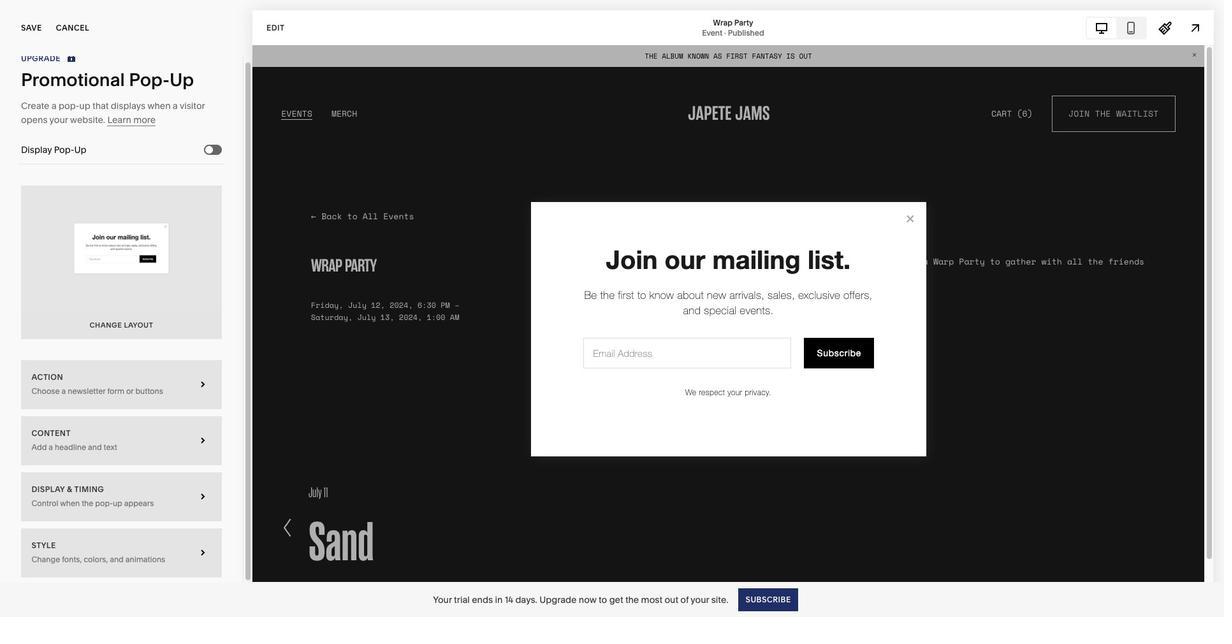 Task type: locate. For each thing, give the bounding box(es) containing it.
ends
[[472, 594, 493, 605]]

timing
[[74, 485, 104, 494]]

1 horizontal spatial upgrade
[[539, 594, 577, 605]]

1 vertical spatial and
[[110, 555, 124, 564]]

days.
[[515, 594, 537, 605]]

to
[[599, 594, 607, 605]]

0 horizontal spatial your
[[49, 114, 68, 126]]

your right of
[[691, 594, 709, 605]]

0 horizontal spatial upgrade
[[21, 54, 61, 63]]

change layout link
[[21, 186, 222, 339]]

pop- up website.
[[59, 100, 79, 112]]

0 horizontal spatial up
[[79, 100, 90, 112]]

choose
[[32, 387, 60, 396]]

0 vertical spatial upgrade
[[21, 54, 61, 63]]

0 vertical spatial when
[[147, 100, 171, 112]]

your
[[49, 114, 68, 126], [691, 594, 709, 605]]

0 horizontal spatial and
[[88, 443, 102, 452]]

up down website.
[[74, 144, 86, 156]]

opens
[[21, 114, 48, 126]]

pop- down website.
[[54, 144, 74, 156]]

edit button
[[258, 16, 293, 40]]

the down timing
[[82, 499, 93, 508]]

the
[[82, 499, 93, 508], [625, 594, 639, 605]]

0 horizontal spatial pop-
[[59, 100, 79, 112]]

subscribe button
[[739, 588, 798, 611]]

a
[[52, 100, 57, 112], [173, 100, 178, 112], [62, 387, 66, 396], [49, 443, 53, 452]]

and left text
[[88, 443, 102, 452]]

a left visitor
[[173, 100, 178, 112]]

upgrade down "save" button
[[21, 54, 61, 63]]

text
[[104, 443, 117, 452]]

display inside display & timing control when the pop-up appears
[[32, 485, 65, 494]]

your right opens
[[49, 114, 68, 126]]

content add a headline and text
[[32, 429, 117, 452]]

0 vertical spatial display
[[21, 144, 52, 156]]

14
[[505, 594, 513, 605]]

content
[[32, 429, 71, 438]]

now
[[579, 594, 597, 605]]

when
[[147, 100, 171, 112], [60, 499, 80, 508]]

buttons
[[135, 387, 163, 396]]

wrap party event · published
[[702, 18, 764, 37]]

1 horizontal spatial pop-
[[129, 69, 170, 91]]

up for display pop-up
[[74, 144, 86, 156]]

1 vertical spatial the
[[625, 594, 639, 605]]

0 horizontal spatial when
[[60, 499, 80, 508]]

when inside display & timing control when the pop-up appears
[[60, 499, 80, 508]]

0 vertical spatial change
[[90, 321, 122, 330]]

overlay center card 01 image
[[21, 186, 222, 311]]

pop- inside display & timing control when the pop-up appears
[[95, 499, 113, 508]]

add
[[32, 443, 47, 452]]

display for display & timing control when the pop-up appears
[[32, 485, 65, 494]]

colors,
[[84, 555, 108, 564]]

more
[[133, 114, 156, 126]]

1 horizontal spatial up
[[113, 499, 122, 508]]

0 horizontal spatial up
[[74, 144, 86, 156]]

style
[[32, 541, 56, 550]]

display down opens
[[21, 144, 52, 156]]

a right add
[[49, 443, 53, 452]]

change layout
[[90, 321, 153, 330]]

display up control
[[32, 485, 65, 494]]

and inside style change fonts, colors, and animations
[[110, 555, 124, 564]]

1 vertical spatial pop-
[[54, 144, 74, 156]]

a right choose
[[62, 387, 66, 396]]

1 vertical spatial change
[[32, 555, 60, 564]]

display
[[21, 144, 52, 156], [32, 485, 65, 494]]

0 vertical spatial the
[[82, 499, 93, 508]]

pop- down timing
[[95, 499, 113, 508]]

pop- for display
[[54, 144, 74, 156]]

animations
[[125, 555, 165, 564]]

upgrade left the now on the bottom of the page
[[539, 594, 577, 605]]

display pop-up
[[21, 144, 86, 156]]

up up visitor
[[170, 69, 194, 91]]

0 vertical spatial up
[[170, 69, 194, 91]]

1 horizontal spatial and
[[110, 555, 124, 564]]

0 vertical spatial up
[[79, 100, 90, 112]]

when up more
[[147, 100, 171, 112]]

0 horizontal spatial change
[[32, 555, 60, 564]]

appears
[[124, 499, 154, 508]]

trial
[[454, 594, 470, 605]]

1 horizontal spatial when
[[147, 100, 171, 112]]

and
[[88, 443, 102, 452], [110, 555, 124, 564]]

up
[[170, 69, 194, 91], [74, 144, 86, 156]]

wrap
[[713, 18, 733, 27]]

learn more link
[[107, 114, 156, 126]]

out
[[665, 594, 678, 605]]

and inside content add a headline and text
[[88, 443, 102, 452]]

0 horizontal spatial the
[[82, 499, 93, 508]]

0 vertical spatial pop-
[[59, 100, 79, 112]]

0 horizontal spatial pop-
[[54, 144, 74, 156]]

1 horizontal spatial pop-
[[95, 499, 113, 508]]

0 vertical spatial and
[[88, 443, 102, 452]]

1 vertical spatial when
[[60, 499, 80, 508]]

up up website.
[[79, 100, 90, 112]]

up
[[79, 100, 90, 112], [113, 499, 122, 508]]

save button
[[21, 14, 42, 42]]

1 horizontal spatial change
[[90, 321, 122, 330]]

change down style
[[32, 555, 60, 564]]

and right colors,
[[110, 555, 124, 564]]

upgrade
[[21, 54, 61, 63], [539, 594, 577, 605]]

learn more
[[107, 114, 156, 126]]

1 vertical spatial up
[[74, 144, 86, 156]]

1 vertical spatial your
[[691, 594, 709, 605]]

up inside display & timing control when the pop-up appears
[[113, 499, 122, 508]]

pop-
[[129, 69, 170, 91], [54, 144, 74, 156]]

when down & in the bottom left of the page
[[60, 499, 80, 508]]

cancel
[[56, 23, 89, 33]]

0 vertical spatial pop-
[[129, 69, 170, 91]]

the right get
[[625, 594, 639, 605]]

displays
[[111, 100, 145, 112]]

change left layout
[[90, 321, 122, 330]]

1 vertical spatial upgrade
[[539, 594, 577, 605]]

1 vertical spatial display
[[32, 485, 65, 494]]

and for headline
[[88, 443, 102, 452]]

1 vertical spatial up
[[113, 499, 122, 508]]

change
[[90, 321, 122, 330], [32, 555, 60, 564]]

published
[[728, 28, 764, 37]]

1 vertical spatial pop-
[[95, 499, 113, 508]]

tab list
[[1087, 18, 1146, 38]]

1 horizontal spatial up
[[170, 69, 194, 91]]

0 vertical spatial your
[[49, 114, 68, 126]]

up left appears
[[113, 499, 122, 508]]

control
[[32, 499, 58, 508]]

pop- up displays
[[129, 69, 170, 91]]

and for colors,
[[110, 555, 124, 564]]

pop-
[[59, 100, 79, 112], [95, 499, 113, 508]]



Task type: describe. For each thing, give the bounding box(es) containing it.
action choose a newsletter form or buttons
[[32, 373, 163, 396]]

or
[[126, 387, 134, 396]]

display & timing control when the pop-up appears
[[32, 485, 154, 508]]

headline
[[55, 443, 86, 452]]

promotional
[[21, 69, 125, 91]]

create
[[21, 100, 49, 112]]

promotional pop-up
[[21, 69, 194, 91]]

get
[[609, 594, 623, 605]]

in
[[495, 594, 503, 605]]

upgrade inside the "upgrade" "button"
[[21, 54, 61, 63]]

that
[[92, 100, 109, 112]]

upgrade button
[[21, 52, 78, 66]]

a inside content add a headline and text
[[49, 443, 53, 452]]

when inside create a pop-up that displays when a visitor opens your website.
[[147, 100, 171, 112]]

fonts,
[[62, 555, 82, 564]]

·
[[724, 28, 726, 37]]

learn
[[107, 114, 131, 126]]

a inside 'action choose a newsletter form or buttons'
[[62, 387, 66, 396]]

form
[[107, 387, 124, 396]]

of
[[680, 594, 689, 605]]

&
[[67, 485, 72, 494]]

layout
[[124, 321, 153, 330]]

edit
[[266, 23, 285, 32]]

event
[[702, 28, 722, 37]]

up for promotional pop-up
[[170, 69, 194, 91]]

1 horizontal spatial your
[[691, 594, 709, 605]]

newsletter
[[68, 387, 106, 396]]

subscribe
[[746, 594, 791, 604]]

cancel button
[[56, 14, 89, 42]]

most
[[641, 594, 662, 605]]

action
[[32, 373, 63, 382]]

1 horizontal spatial the
[[625, 594, 639, 605]]

create a pop-up that displays when a visitor opens your website.
[[21, 100, 205, 126]]

up inside create a pop-up that displays when a visitor opens your website.
[[79, 100, 90, 112]]

the inside display & timing control when the pop-up appears
[[82, 499, 93, 508]]

site.
[[711, 594, 728, 605]]

pop- for promotional
[[129, 69, 170, 91]]

style change fonts, colors, and animations
[[32, 541, 165, 564]]

your inside create a pop-up that displays when a visitor opens your website.
[[49, 114, 68, 126]]

your
[[433, 594, 452, 605]]

display for display pop-up
[[21, 144, 52, 156]]

your trial ends in 14 days. upgrade now to get the most out of your site.
[[433, 594, 728, 605]]

Display Pop-Up checkbox
[[205, 146, 213, 153]]

website.
[[70, 114, 105, 126]]

pop- inside create a pop-up that displays when a visitor opens your website.
[[59, 100, 79, 112]]

a right the create
[[52, 100, 57, 112]]

save
[[21, 23, 42, 33]]

visitor
[[180, 100, 205, 112]]

party
[[734, 18, 753, 27]]

change inside style change fonts, colors, and animations
[[32, 555, 60, 564]]



Task type: vqa. For each thing, say whether or not it's contained in the screenshot.
colors,'s And
yes



